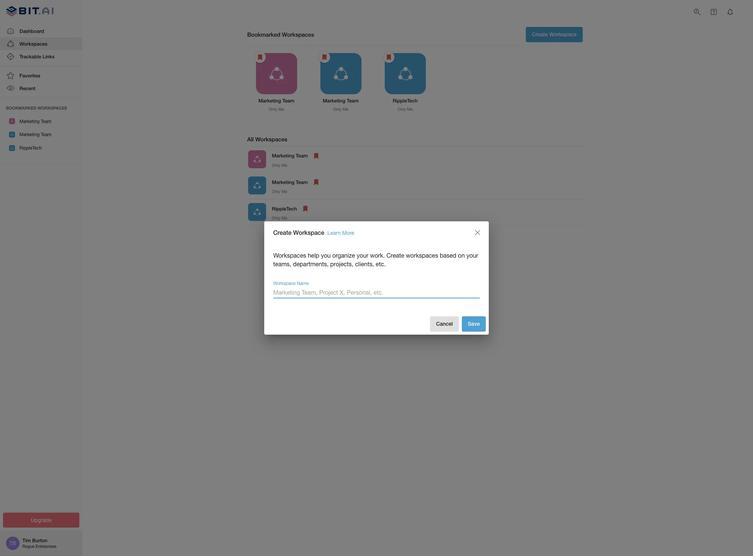 Task type: locate. For each thing, give the bounding box(es) containing it.
name
[[297, 281, 309, 286]]

0 vertical spatial workspace
[[549, 31, 577, 37]]

workspace for create workspace
[[549, 31, 577, 37]]

remove bookmark image
[[312, 151, 321, 160], [312, 178, 321, 187]]

workspace name
[[273, 281, 309, 286]]

1 vertical spatial workspace
[[293, 229, 324, 236]]

marketing
[[258, 98, 281, 103], [323, 98, 345, 103], [19, 119, 40, 124], [19, 132, 40, 137], [272, 153, 294, 159], [272, 179, 294, 185]]

1 vertical spatial create
[[273, 229, 292, 236]]

0 vertical spatial only me
[[272, 163, 287, 168]]

2 horizontal spatial create
[[532, 31, 548, 37]]

0 vertical spatial create
[[532, 31, 548, 37]]

departments,
[[293, 261, 329, 268]]

1 horizontal spatial create
[[387, 252, 404, 259]]

0 horizontal spatial marketing team only me
[[258, 98, 294, 112]]

workspaces button
[[0, 37, 82, 50]]

bookmarked workspaces
[[6, 105, 67, 110]]

all
[[247, 136, 254, 142]]

workspaces up teams,
[[273, 252, 306, 259]]

1 vertical spatial remove bookmark image
[[312, 178, 321, 187]]

marketing team
[[19, 119, 52, 124], [19, 132, 52, 137], [272, 153, 308, 159], [272, 179, 308, 185]]

your right on
[[466, 252, 478, 259]]

1 vertical spatial rippletech
[[19, 146, 42, 151]]

me
[[278, 107, 284, 112], [343, 107, 348, 112], [407, 107, 413, 112], [281, 163, 287, 168], [281, 189, 287, 194], [281, 216, 287, 220]]

workspaces
[[282, 31, 314, 38], [19, 41, 47, 47], [255, 136, 287, 142], [273, 252, 306, 259]]

2 vertical spatial only me
[[272, 216, 287, 220]]

your
[[357, 252, 368, 259], [466, 252, 478, 259]]

trackable
[[19, 54, 41, 60]]

rogue
[[22, 545, 35, 549]]

create for create workspace
[[532, 31, 548, 37]]

cancel button
[[430, 317, 459, 332]]

workspace
[[549, 31, 577, 37], [293, 229, 324, 236], [273, 281, 296, 286]]

create inside workspaces help you organize your work. create workspaces based on your teams, departments, projects, clients, etc.
[[387, 252, 404, 259]]

0 horizontal spatial create
[[273, 229, 292, 236]]

etc.
[[376, 261, 386, 268]]

organize
[[332, 252, 355, 259]]

clients,
[[355, 261, 374, 268]]

1 horizontal spatial marketing team only me
[[323, 98, 359, 112]]

0 horizontal spatial rippletech
[[19, 146, 42, 151]]

your up clients,
[[357, 252, 368, 259]]

2 remove bookmark image from the top
[[312, 178, 321, 187]]

work.
[[370, 252, 385, 259]]

marketing team button
[[0, 115, 82, 128], [0, 128, 82, 141]]

rippletech inside button
[[19, 146, 42, 151]]

remove bookmark image
[[255, 53, 264, 62], [320, 53, 329, 62], [384, 53, 393, 62], [301, 204, 310, 213]]

0 horizontal spatial your
[[357, 252, 368, 259]]

workspaces right all
[[255, 136, 287, 142]]

only me
[[272, 163, 287, 168], [272, 189, 287, 194], [272, 216, 287, 220]]

tb
[[9, 541, 16, 547]]

1 only me from the top
[[272, 163, 287, 168]]

create workspace learn more
[[273, 229, 354, 236]]

trackable links button
[[0, 50, 82, 63]]

only
[[269, 107, 277, 112], [333, 107, 342, 112], [398, 107, 406, 112], [272, 163, 280, 168], [272, 189, 280, 194], [272, 216, 280, 220]]

bookmarked
[[247, 31, 280, 38]]

3 only me from the top
[[272, 216, 287, 220]]

recent button
[[0, 82, 82, 95]]

rippletech button
[[0, 141, 82, 155]]

favorites
[[19, 73, 40, 79]]

dashboard button
[[0, 25, 82, 37]]

upgrade button
[[3, 513, 79, 528]]

cancel
[[436, 321, 453, 327]]

bookmarked
[[6, 105, 36, 110]]

only inside rippletech only me
[[398, 107, 406, 112]]

create workspace
[[532, 31, 577, 37]]

based
[[440, 252, 456, 259]]

2 marketing team button from the top
[[0, 128, 82, 141]]

workspaces down dashboard
[[19, 41, 47, 47]]

2 vertical spatial rippletech
[[272, 206, 297, 212]]

marketing team only me
[[258, 98, 294, 112], [323, 98, 359, 112]]

1 horizontal spatial your
[[466, 252, 478, 259]]

more
[[342, 230, 354, 236]]

2 only me from the top
[[272, 189, 287, 194]]

team
[[282, 98, 294, 103], [347, 98, 359, 103], [41, 119, 52, 124], [41, 132, 52, 137], [296, 153, 308, 159], [296, 179, 308, 185]]

projects,
[[330, 261, 353, 268]]

workspaces inside button
[[19, 41, 47, 47]]

save button
[[462, 317, 486, 332]]

0 vertical spatial remove bookmark image
[[312, 151, 321, 160]]

create
[[532, 31, 548, 37], [273, 229, 292, 236], [387, 252, 404, 259]]

1 vertical spatial only me
[[272, 189, 287, 194]]

2 horizontal spatial rippletech
[[393, 98, 418, 103]]

0 vertical spatial rippletech
[[393, 98, 418, 103]]

workspaces
[[38, 105, 67, 110]]

learn
[[327, 230, 341, 236]]

you
[[321, 252, 331, 259]]

2 vertical spatial create
[[387, 252, 404, 259]]

rippletech
[[393, 98, 418, 103], [19, 146, 42, 151], [272, 206, 297, 212]]

teams,
[[273, 261, 291, 268]]

1 horizontal spatial rippletech
[[272, 206, 297, 212]]



Task type: describe. For each thing, give the bounding box(es) containing it.
learn more link
[[327, 230, 354, 236]]

enterprises
[[36, 545, 56, 549]]

only me for 1st remove bookmark icon from the top of the page
[[272, 163, 287, 168]]

workspaces right bookmarked
[[282, 31, 314, 38]]

2 vertical spatial workspace
[[273, 281, 296, 286]]

create for create workspace learn more
[[273, 229, 292, 236]]

workspaces inside workspaces help you organize your work. create workspaces based on your teams, departments, projects, clients, etc.
[[273, 252, 306, 259]]

all workspaces
[[247, 136, 287, 142]]

workspaces help you organize your work. create workspaces based on your teams, departments, projects, clients, etc.
[[273, 252, 478, 268]]

bookmarked workspaces
[[247, 31, 314, 38]]

trackable links
[[19, 54, 54, 60]]

2 your from the left
[[466, 252, 478, 259]]

help
[[308, 252, 319, 259]]

recent
[[19, 85, 35, 91]]

favorites button
[[0, 69, 82, 82]]

1 marketing team only me from the left
[[258, 98, 294, 112]]

tim burton rogue enterprises
[[22, 538, 56, 549]]

create workspace dialog
[[264, 222, 489, 335]]

on
[[458, 252, 465, 259]]

dashboard
[[19, 28, 44, 34]]

1 remove bookmark image from the top
[[312, 151, 321, 160]]

rippletech only me
[[393, 98, 418, 112]]

links
[[43, 54, 54, 60]]

workspace for create workspace learn more
[[293, 229, 324, 236]]

1 your from the left
[[357, 252, 368, 259]]

upgrade
[[31, 517, 52, 523]]

1 marketing team button from the top
[[0, 115, 82, 128]]

burton
[[32, 538, 47, 544]]

workspaces
[[406, 252, 438, 259]]

only me for second remove bookmark icon from the top of the page
[[272, 189, 287, 194]]

save
[[468, 321, 480, 327]]

tim
[[22, 538, 31, 544]]

me inside rippletech only me
[[407, 107, 413, 112]]

2 marketing team only me from the left
[[323, 98, 359, 112]]

Marketing Team, Project X, Personal, etc. text field
[[273, 287, 480, 299]]



Task type: vqa. For each thing, say whether or not it's contained in the screenshot.
WORKSPACE NAME text box on the top
no



